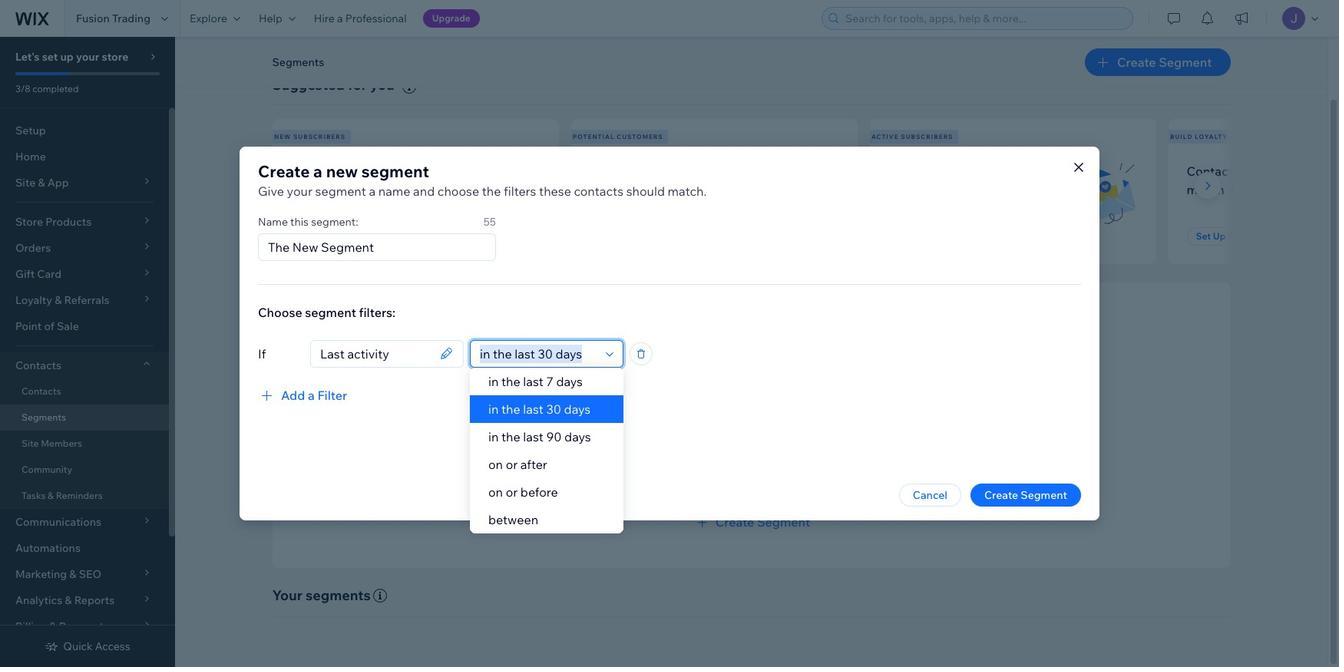 Task type: locate. For each thing, give the bounding box(es) containing it.
the down in the last 7 days
[[501, 402, 520, 417]]

who for your
[[372, 163, 397, 179]]

0 vertical spatial new
[[274, 133, 291, 140]]

1 last from the top
[[523, 374, 544, 389]]

upgrade
[[432, 12, 471, 24]]

on
[[488, 457, 503, 472], [488, 485, 503, 500]]

let's set up your store
[[15, 50, 129, 64]]

1 vertical spatial in
[[488, 402, 499, 417]]

on up between
[[488, 485, 503, 500]]

55
[[483, 215, 496, 229]]

1 horizontal spatial of
[[714, 434, 724, 448]]

active subscribers
[[872, 133, 953, 140]]

0 vertical spatial create segment button
[[1085, 48, 1231, 76]]

subscribers for active subscribers
[[901, 133, 953, 140]]

1 vertical spatial create segment button
[[971, 484, 1081, 507]]

1 vertical spatial contacts
[[15, 359, 61, 372]]

None field
[[316, 341, 435, 367]]

1 set up segment from the left
[[300, 230, 372, 242]]

of left the 'sale'
[[44, 319, 54, 333]]

up for second set up segment button from the right
[[317, 230, 330, 242]]

2 on from the top
[[488, 485, 503, 500]]

0 horizontal spatial up
[[317, 230, 330, 242]]

sales
[[821, 455, 846, 469]]

or
[[506, 457, 518, 472], [506, 485, 518, 500]]

build
[[870, 455, 895, 469]]

0 vertical spatial create segment
[[1117, 55, 1212, 70]]

0 horizontal spatial and
[[413, 184, 435, 199]]

a right hire
[[337, 12, 343, 25]]

2 vertical spatial days
[[564, 429, 591, 445]]

0 vertical spatial of
[[44, 319, 54, 333]]

2 horizontal spatial to
[[781, 455, 791, 469]]

in down in the last 7 days
[[488, 402, 499, 417]]

contacts link
[[0, 379, 169, 405]]

on or before
[[488, 485, 558, 500]]

1 horizontal spatial to
[[620, 476, 630, 490]]

contacts with a birthday th
[[1187, 163, 1339, 197]]

the for in the last 90 days
[[501, 429, 520, 445]]

0 vertical spatial contacts
[[319, 163, 370, 179]]

or left before
[[506, 485, 518, 500]]

your inside "create specific groups of contacts that update automatically send personalized email campaigns to drive sales and build trust get to know your high-value customers, potential leads and more"
[[662, 476, 684, 490]]

to left name
[[358, 182, 370, 197]]

create segment for create segment button related to segments
[[1117, 55, 1212, 70]]

birthday
[[1279, 163, 1328, 179]]

segments for "segments" link
[[22, 412, 66, 423]]

choose
[[258, 305, 302, 320]]

days for in the last 90 days
[[564, 429, 591, 445]]

contacts down point of sale
[[15, 359, 61, 372]]

1 vertical spatial new
[[291, 163, 317, 179]]

2 horizontal spatial create segment
[[1117, 55, 1212, 70]]

set up segment button down contacts with a birthday th
[[1187, 227, 1277, 246]]

segment left filters: in the left of the page
[[305, 305, 356, 320]]

segment down new
[[315, 184, 366, 199]]

to right get
[[620, 476, 630, 490]]

1 horizontal spatial contacts
[[574, 184, 624, 199]]

build
[[1170, 133, 1193, 140]]

subscribers up new
[[293, 133, 346, 140]]

your
[[76, 50, 99, 64], [373, 182, 399, 197], [287, 184, 312, 199], [662, 476, 684, 490]]

1 vertical spatial on
[[488, 485, 503, 500]]

create segment button for segments
[[1085, 48, 1231, 76]]

0 vertical spatial to
[[358, 182, 370, 197]]

3/8
[[15, 83, 30, 94]]

2 vertical spatial segment
[[305, 305, 356, 320]]

customers up match.
[[644, 163, 705, 179]]

set up segment for 1st set up segment button from right
[[1196, 230, 1268, 242]]

set up segment
[[300, 230, 372, 242], [1196, 230, 1268, 242]]

1 horizontal spatial and
[[849, 455, 868, 469]]

1 who from the left
[[372, 163, 397, 179]]

in for in the last 7 days
[[488, 374, 499, 389]]

1 horizontal spatial segments
[[272, 55, 324, 69]]

in inside option
[[488, 402, 499, 417]]

subscribers right active at the top right of the page
[[901, 133, 953, 140]]

1 vertical spatial and
[[849, 455, 868, 469]]

set up segment button down subscribed
[[291, 227, 381, 246]]

list containing new contacts who recently subscribed to your mailing list
[[269, 119, 1339, 264]]

your right up
[[76, 50, 99, 64]]

segments
[[272, 55, 324, 69], [22, 412, 66, 423]]

the left filters
[[482, 184, 501, 199]]

who up the purchase
[[708, 163, 732, 179]]

and
[[413, 184, 435, 199], [849, 455, 868, 469], [875, 476, 894, 490]]

leads
[[846, 476, 872, 490]]

sale
[[57, 319, 79, 333]]

list
[[269, 119, 1339, 264]]

2 horizontal spatial and
[[875, 476, 894, 490]]

0 vertical spatial last
[[523, 374, 544, 389]]

segment:
[[311, 215, 358, 229]]

0 vertical spatial potential
[[573, 133, 615, 140]]

potential for potential customers who haven't made a purchase yet
[[589, 163, 641, 179]]

3 in from the top
[[488, 429, 499, 445]]

automations
[[15, 541, 81, 555]]

1 vertical spatial contacts
[[574, 184, 624, 199]]

these
[[539, 184, 571, 199]]

specific
[[635, 434, 674, 448]]

segments up suggested
[[272, 55, 324, 69]]

1 set from the left
[[300, 230, 315, 242]]

2 subscribers from the left
[[901, 133, 953, 140]]

who inside potential customers who haven't made a purchase yet
[[708, 163, 732, 179]]

to inside new contacts who recently subscribed to your mailing list
[[358, 182, 370, 197]]

days right '7'
[[556, 374, 583, 389]]

in
[[488, 374, 499, 389], [488, 402, 499, 417], [488, 429, 499, 445]]

1 subscribers from the left
[[293, 133, 346, 140]]

upgrade button
[[423, 9, 480, 28]]

a right made
[[670, 182, 676, 197]]

1 vertical spatial days
[[564, 402, 591, 417]]

2 or from the top
[[506, 485, 518, 500]]

2 vertical spatial last
[[523, 429, 544, 445]]

0 vertical spatial days
[[556, 374, 583, 389]]

set up segment button
[[291, 227, 381, 246], [1187, 227, 1277, 246]]

who for purchase
[[708, 163, 732, 179]]

campaigns
[[723, 455, 778, 469]]

who inside new contacts who recently subscribed to your mailing list
[[372, 163, 397, 179]]

segments up site members
[[22, 412, 66, 423]]

cancel
[[913, 488, 947, 502]]

days inside option
[[564, 402, 591, 417]]

automatically
[[833, 434, 900, 448]]

contacts
[[1187, 163, 1239, 179], [15, 359, 61, 372], [22, 385, 61, 397]]

update
[[795, 434, 831, 448]]

0 horizontal spatial subscribers
[[293, 133, 346, 140]]

1 horizontal spatial create segment button
[[971, 484, 1081, 507]]

setup link
[[0, 117, 169, 144]]

list box
[[470, 368, 624, 534]]

1 vertical spatial or
[[506, 485, 518, 500]]

in down choose a condition field
[[488, 374, 499, 389]]

new inside new contacts who recently subscribed to your mailing list
[[291, 163, 317, 179]]

0 horizontal spatial set up segment button
[[291, 227, 381, 246]]

to left drive
[[781, 455, 791, 469]]

1 horizontal spatial set up segment
[[1196, 230, 1268, 242]]

0 horizontal spatial contacts
[[319, 163, 370, 179]]

or for before
[[506, 485, 518, 500]]

potential for potential customers
[[573, 133, 615, 140]]

0 vertical spatial and
[[413, 184, 435, 199]]

who up name
[[372, 163, 397, 179]]

quick
[[63, 640, 93, 653]]

on left after
[[488, 457, 503, 472]]

2 horizontal spatial contacts
[[726, 434, 770, 448]]

contacts inside new contacts who recently subscribed to your mailing list
[[319, 163, 370, 179]]

1 vertical spatial customers
[[644, 163, 705, 179]]

last for 7
[[523, 374, 544, 389]]

of inside "create specific groups of contacts that update automatically send personalized email campaigns to drive sales and build trust get to know your high-value customers, potential leads and more"
[[714, 434, 724, 448]]

mailing
[[401, 182, 444, 197]]

or for after
[[506, 457, 518, 472]]

1 or from the top
[[506, 457, 518, 472]]

1 horizontal spatial who
[[708, 163, 732, 179]]

segment up name
[[361, 161, 429, 181]]

days right 30
[[564, 402, 591, 417]]

last left 30
[[523, 402, 544, 417]]

groups
[[676, 434, 711, 448]]

the inside option
[[501, 402, 520, 417]]

0 vertical spatial in
[[488, 374, 499, 389]]

2 set from the left
[[1196, 230, 1211, 242]]

a inside button
[[308, 388, 315, 403]]

in up on or after
[[488, 429, 499, 445]]

in the last 30 days option
[[470, 395, 624, 423]]

0 vertical spatial or
[[506, 457, 518, 472]]

2 set up segment button from the left
[[1187, 227, 1277, 246]]

1 in from the top
[[488, 374, 499, 389]]

2 horizontal spatial create segment button
[[1085, 48, 1231, 76]]

and up leads
[[849, 455, 868, 469]]

up down contacts with a birthday th
[[1213, 230, 1226, 242]]

the down choose a condition field
[[501, 374, 520, 389]]

2 vertical spatial contacts
[[726, 434, 770, 448]]

add a filter
[[281, 388, 347, 403]]

of up the email
[[714, 434, 724, 448]]

contacts down loyalty
[[1187, 163, 1239, 179]]

1 vertical spatial of
[[714, 434, 724, 448]]

let's
[[15, 50, 40, 64]]

your down personalized
[[662, 476, 684, 490]]

point
[[15, 319, 42, 333]]

1 vertical spatial segments
[[22, 412, 66, 423]]

0 horizontal spatial set up segment
[[300, 230, 372, 242]]

filter
[[317, 388, 347, 403]]

1 vertical spatial to
[[781, 455, 791, 469]]

0 horizontal spatial to
[[358, 182, 370, 197]]

1 up from the left
[[317, 230, 330, 242]]

2 up from the left
[[1213, 230, 1226, 242]]

1 horizontal spatial up
[[1213, 230, 1226, 242]]

1 vertical spatial potential
[[589, 163, 641, 179]]

segments button
[[265, 51, 332, 74]]

0 horizontal spatial of
[[44, 319, 54, 333]]

customers
[[617, 133, 663, 140], [644, 163, 705, 179]]

1 horizontal spatial set up segment button
[[1187, 227, 1277, 246]]

last left 90
[[523, 429, 544, 445]]

give
[[258, 184, 284, 199]]

segments inside segments button
[[272, 55, 324, 69]]

1 on from the top
[[488, 457, 503, 472]]

fusion
[[76, 12, 110, 25]]

3 last from the top
[[523, 429, 544, 445]]

1 horizontal spatial subscribers
[[901, 133, 953, 140]]

a right with
[[1270, 163, 1277, 179]]

a right add
[[308, 388, 315, 403]]

send
[[599, 455, 625, 469]]

new up subscribed
[[291, 163, 317, 179]]

0 horizontal spatial segments
[[22, 412, 66, 423]]

store
[[102, 50, 129, 64]]

set up segment down segment:
[[300, 230, 372, 242]]

Name this segment: field
[[263, 234, 491, 260]]

the for in the last 30 days
[[501, 402, 520, 417]]

or left after
[[506, 457, 518, 472]]

last inside option
[[523, 402, 544, 417]]

2 vertical spatial in
[[488, 429, 499, 445]]

0 horizontal spatial create segment button
[[692, 513, 810, 531]]

potential inside potential customers who haven't made a purchase yet
[[589, 163, 641, 179]]

0 vertical spatial on
[[488, 457, 503, 472]]

your left mailing
[[373, 182, 399, 197]]

contacts up campaigns
[[726, 434, 770, 448]]

list
[[447, 182, 464, 197]]

customers inside potential customers who haven't made a purchase yet
[[644, 163, 705, 179]]

new up the give
[[274, 133, 291, 140]]

1 vertical spatial last
[[523, 402, 544, 417]]

segments inside "segments" link
[[22, 412, 66, 423]]

days right 90
[[564, 429, 591, 445]]

customers up potential customers who haven't made a purchase yet on the top
[[617, 133, 663, 140]]

your inside new contacts who recently subscribed to your mailing list
[[373, 182, 399, 197]]

set up segment down contacts with a birthday th
[[1196, 230, 1268, 242]]

create segment
[[1117, 55, 1212, 70], [984, 488, 1067, 502], [715, 514, 810, 530]]

0 vertical spatial customers
[[617, 133, 663, 140]]

personalized
[[628, 455, 692, 469]]

your inside create a new segment give your segment a name and choose the filters these contacts should match.
[[287, 184, 312, 199]]

0 horizontal spatial who
[[372, 163, 397, 179]]

email
[[694, 455, 721, 469]]

and down the build
[[875, 476, 894, 490]]

last
[[523, 374, 544, 389], [523, 402, 544, 417], [523, 429, 544, 445]]

0 horizontal spatial create segment
[[715, 514, 810, 530]]

active
[[872, 133, 899, 140]]

a left name
[[369, 184, 376, 199]]

last left '7'
[[523, 374, 544, 389]]

potential
[[799, 476, 843, 490]]

0 vertical spatial segments
[[272, 55, 324, 69]]

up down segment:
[[317, 230, 330, 242]]

filters:
[[359, 305, 396, 320]]

up
[[60, 50, 74, 64]]

set
[[300, 230, 315, 242], [1196, 230, 1211, 242]]

get
[[599, 476, 617, 490]]

2 last from the top
[[523, 402, 544, 417]]

0 vertical spatial contacts
[[1187, 163, 1239, 179]]

list box containing in the last 7 days
[[470, 368, 624, 534]]

contacts right 'these'
[[574, 184, 624, 199]]

potential customers who haven't made a purchase yet
[[589, 163, 754, 197]]

site
[[22, 438, 39, 449]]

2 set up segment from the left
[[1196, 230, 1268, 242]]

contacts up subscribed
[[319, 163, 370, 179]]

2 vertical spatial create segment
[[715, 514, 810, 530]]

2 who from the left
[[708, 163, 732, 179]]

1 vertical spatial create segment
[[984, 488, 1067, 502]]

contacts down contacts popup button on the bottom left of page
[[22, 385, 61, 397]]

new
[[274, 133, 291, 140], [291, 163, 317, 179]]

customers for potential customers who haven't made a purchase yet
[[644, 163, 705, 179]]

contacts inside popup button
[[15, 359, 61, 372]]

the up on or after
[[501, 429, 520, 445]]

days for in the last 30 days
[[564, 402, 591, 417]]

your right the give
[[287, 184, 312, 199]]

1 horizontal spatial set
[[1196, 230, 1211, 242]]

0 horizontal spatial set
[[300, 230, 315, 242]]

segment
[[1159, 55, 1212, 70], [332, 230, 372, 242], [1228, 230, 1268, 242], [1021, 488, 1067, 502], [757, 514, 810, 530]]

2 vertical spatial contacts
[[22, 385, 61, 397]]

on for on or before
[[488, 485, 503, 500]]

new contacts who recently subscribed to your mailing list
[[291, 163, 464, 197]]

and down recently
[[413, 184, 435, 199]]

2 in from the top
[[488, 402, 499, 417]]

who
[[372, 163, 397, 179], [708, 163, 732, 179]]

contacts for contacts popup button on the bottom left of page
[[15, 359, 61, 372]]



Task type: describe. For each thing, give the bounding box(es) containing it.
a inside contacts with a birthday th
[[1270, 163, 1277, 179]]

made
[[634, 182, 667, 197]]

quick access
[[63, 640, 130, 653]]

setup
[[15, 124, 46, 137]]

subscribed
[[291, 182, 355, 197]]

completed
[[32, 83, 79, 94]]

contacts button
[[0, 352, 169, 379]]

create segment for bottommost create segment button
[[715, 514, 810, 530]]

that
[[772, 434, 792, 448]]

in the last 90 days
[[488, 429, 591, 445]]

community
[[22, 464, 72, 475]]

trust
[[898, 455, 922, 469]]

your inside sidebar element
[[76, 50, 99, 64]]

hire
[[314, 12, 335, 25]]

days for in the last 7 days
[[556, 374, 583, 389]]

create inside "create specific groups of contacts that update automatically send personalized email campaigns to drive sales and build trust get to know your high-value customers, potential leads and more"
[[599, 434, 632, 448]]

quick access button
[[45, 640, 130, 653]]

know
[[632, 476, 659, 490]]

create inside create a new segment give your segment a name and choose the filters these contacts should match.
[[258, 161, 310, 181]]

contacts inside create a new segment give your segment a name and choose the filters these contacts should match.
[[574, 184, 624, 199]]

potential customers
[[573, 133, 663, 140]]

last for 90
[[523, 429, 544, 445]]

filters
[[504, 184, 536, 199]]

after
[[521, 457, 547, 472]]

loyalty
[[1195, 133, 1228, 140]]

should
[[626, 184, 665, 199]]

new subscribers
[[274, 133, 346, 140]]

tasks & reminders
[[22, 490, 103, 501]]

name
[[258, 215, 288, 229]]

before
[[521, 485, 558, 500]]

if
[[258, 346, 266, 362]]

reminders
[[56, 490, 103, 501]]

new
[[326, 161, 358, 181]]

new for new subscribers
[[274, 133, 291, 140]]

2 vertical spatial to
[[620, 476, 630, 490]]

sidebar element
[[0, 37, 175, 667]]

haven't
[[589, 182, 631, 197]]

choose
[[438, 184, 479, 199]]

segments link
[[0, 405, 169, 431]]

contacts inside "create specific groups of contacts that update automatically send personalized email campaigns to drive sales and build trust get to know your high-value customers, potential leads and more"
[[726, 434, 770, 448]]

your
[[272, 586, 303, 604]]

in the last 7 days
[[488, 374, 583, 389]]

add a filter button
[[258, 386, 347, 405]]

&
[[48, 490, 54, 501]]

name this segment:
[[258, 215, 358, 229]]

hire a professional
[[314, 12, 407, 25]]

help
[[259, 12, 282, 25]]

in the last 30 days
[[488, 402, 591, 417]]

suggested
[[272, 76, 345, 94]]

segments for segments button
[[272, 55, 324, 69]]

set up segment for second set up segment button from the right
[[300, 230, 372, 242]]

7
[[546, 374, 553, 389]]

contacts inside contacts with a birthday th
[[1187, 163, 1239, 179]]

set for 1st set up segment button from right
[[1196, 230, 1211, 242]]

contacts for the contacts link
[[22, 385, 61, 397]]

yet
[[736, 182, 754, 197]]

a inside potential customers who haven't made a purchase yet
[[670, 182, 676, 197]]

match.
[[668, 184, 707, 199]]

create a new segment give your segment a name and choose the filters these contacts should match.
[[258, 161, 707, 199]]

the inside create a new segment give your segment a name and choose the filters these contacts should match.
[[482, 184, 501, 199]]

1 vertical spatial segment
[[315, 184, 366, 199]]

the for in the last 7 days
[[501, 374, 520, 389]]

customers for potential customers
[[617, 133, 663, 140]]

site members
[[22, 438, 82, 449]]

1 set up segment button from the left
[[291, 227, 381, 246]]

more
[[896, 476, 922, 490]]

Search for tools, apps, help & more... field
[[841, 8, 1128, 29]]

subscribers for new subscribers
[[293, 133, 346, 140]]

point of sale link
[[0, 313, 169, 339]]

a up subscribed
[[313, 161, 322, 181]]

create specific groups of contacts that update automatically send personalized email campaigns to drive sales and build trust get to know your high-value customers, potential leads and more
[[599, 434, 922, 490]]

purchase
[[679, 182, 733, 197]]

th
[[1331, 163, 1339, 179]]

2 vertical spatial and
[[875, 476, 894, 490]]

on or after
[[488, 457, 547, 472]]

up for 1st set up segment button from right
[[1213, 230, 1226, 242]]

automations link
[[0, 535, 169, 561]]

high-
[[686, 476, 712, 490]]

help button
[[250, 0, 305, 37]]

recently
[[400, 163, 447, 179]]

members
[[41, 438, 82, 449]]

for
[[348, 76, 367, 94]]

0 vertical spatial segment
[[361, 161, 429, 181]]

fusion trading
[[76, 12, 151, 25]]

set for second set up segment button from the right
[[300, 230, 315, 242]]

segments
[[306, 586, 371, 604]]

and inside create a new segment give your segment a name and choose the filters these contacts should match.
[[413, 184, 435, 199]]

hire a professional link
[[305, 0, 416, 37]]

value
[[712, 476, 738, 490]]

point of sale
[[15, 319, 79, 333]]

1 horizontal spatial create segment
[[984, 488, 1067, 502]]

add
[[281, 388, 305, 403]]

create segment button for cancel
[[971, 484, 1081, 507]]

trading
[[112, 12, 151, 25]]

suggested for you
[[272, 76, 395, 94]]

site members link
[[0, 431, 169, 457]]

on for on or after
[[488, 457, 503, 472]]

3/8 completed
[[15, 83, 79, 94]]

new for new contacts who recently subscribed to your mailing list
[[291, 163, 317, 179]]

90
[[546, 429, 562, 445]]

set
[[42, 50, 58, 64]]

in for in the last 90 days
[[488, 429, 499, 445]]

2 vertical spatial create segment button
[[692, 513, 810, 531]]

of inside sidebar element
[[44, 319, 54, 333]]

with
[[1242, 163, 1267, 179]]

in for in the last 30 days
[[488, 402, 499, 417]]

tasks
[[22, 490, 46, 501]]

Choose a condition field
[[475, 341, 601, 367]]

last for 30
[[523, 402, 544, 417]]

customers,
[[741, 476, 796, 490]]

choose segment filters:
[[258, 305, 396, 320]]

tasks & reminders link
[[0, 483, 169, 509]]

access
[[95, 640, 130, 653]]

home
[[15, 150, 46, 164]]



Task type: vqa. For each thing, say whether or not it's contained in the screenshot.
Add a product name text field
no



